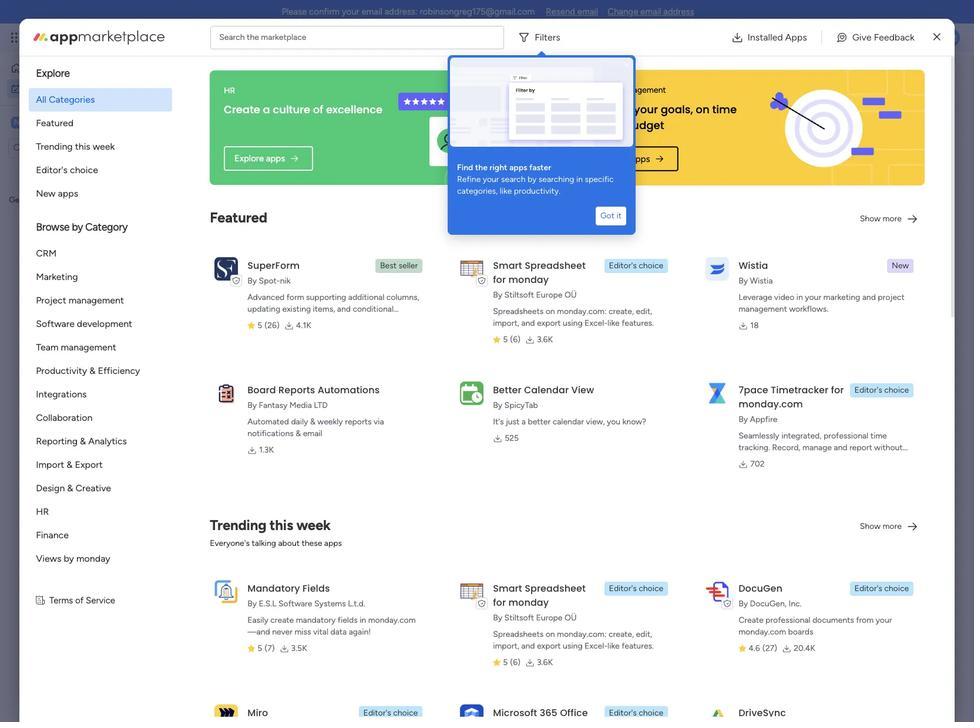 Task type: locate. For each thing, give the bounding box(es) containing it.
board,
[[603, 365, 628, 375]]

in inside achieve your goals, on time and in budget
[[613, 118, 623, 133]]

work up board,
[[597, 322, 631, 341]]

1 horizontal spatial explore apps
[[599, 153, 650, 164]]

& for efficiency
[[89, 366, 96, 377]]

3.6k up 365
[[537, 658, 553, 668]]

new for new apps
[[36, 188, 56, 199]]

2 features. from the top
[[622, 642, 654, 652]]

work inside button
[[39, 83, 57, 93]]

0 vertical spatial for
[[493, 273, 506, 287]]

features. for microsoft 365 office embedded
[[622, 642, 654, 652]]

talking
[[252, 539, 276, 549]]

you left can
[[453, 322, 479, 341]]

in left one
[[634, 322, 647, 341]]

assigned up there
[[507, 365, 541, 375]]

from right documents
[[857, 616, 874, 626]]

1 vertical spatial week
[[296, 517, 331, 534]]

1 vertical spatial excel-
[[585, 642, 608, 652]]

2 3.6k from the top
[[537, 658, 553, 668]]

5 (7)
[[258, 644, 275, 654]]

greg robinson image
[[942, 28, 960, 47]]

2 spreadsheets from the top
[[493, 630, 544, 640]]

3.6k for microsoft 365 office embedded
[[537, 658, 553, 668]]

1 vertical spatial trending this week
[[210, 517, 331, 534]]

base,
[[586, 304, 624, 323]]

0 horizontal spatial trending
[[36, 141, 73, 152]]

featured
[[36, 118, 74, 129], [210, 209, 267, 226]]

your down right
[[483, 175, 499, 185]]

1 vertical spatial is
[[491, 304, 502, 323]]

1 excel- from the top
[[585, 319, 608, 329]]

appfire
[[750, 415, 778, 425]]

2 import, from the top
[[493, 642, 520, 652]]

5
[[258, 321, 262, 331], [503, 335, 508, 345], [258, 644, 262, 654], [503, 658, 508, 668]]

1 horizontal spatial trending
[[210, 517, 266, 534]]

from for start
[[62, 260, 79, 270]]

0 horizontal spatial time
[[713, 102, 737, 117]]

1 3.6k from the top
[[537, 335, 553, 345]]

import, for microsoft 365 office embedded
[[493, 642, 520, 652]]

1 vertical spatial create
[[739, 616, 764, 626]]

explore apps up specific
[[599, 153, 650, 164]]

1 vertical spatial wistia
[[750, 276, 773, 286]]

1 horizontal spatial hr
[[224, 86, 235, 96]]

hr
[[224, 86, 235, 96], [36, 507, 49, 518]]

is
[[88, 182, 93, 192], [491, 304, 502, 323]]

your left all
[[506, 304, 537, 323]]

0 vertical spatial show more
[[860, 214, 902, 224]]

3.6k up an
[[537, 335, 553, 345]]

it left the will
[[630, 365, 636, 375]]

2 smart from the top
[[493, 583, 522, 596]]

2 5 (6) from the top
[[503, 658, 521, 668]]

filters button
[[514, 26, 570, 49]]

docugen
[[739, 583, 783, 596]]

invite members image
[[820, 32, 832, 43]]

calendar
[[553, 417, 584, 427]]

0 vertical spatial this
[[29, 182, 44, 192]]

by stiltsoft europe oü for microsoft 365 office embedded
[[493, 614, 577, 624]]

1 vertical spatial this
[[459, 304, 487, 323]]

time up without
[[871, 431, 887, 441]]

by stiltsoft europe oü for better calendar view
[[493, 290, 577, 300]]

1 vertical spatial monday.com
[[368, 616, 416, 626]]

1 vertical spatial new
[[36, 188, 56, 199]]

reporting & analytics
[[36, 436, 127, 447]]

give feedback
[[853, 31, 915, 43]]

leverage
[[739, 293, 773, 303]]

trending this week down workspace
[[36, 141, 115, 152]]

new right n
[[27, 117, 47, 128]]

create for create professional documents from your monday.com boards
[[739, 616, 764, 626]]

excellence
[[326, 102, 383, 117]]

of right terms
[[75, 596, 84, 607]]

about
[[278, 539, 300, 549]]

0 horizontal spatial is
[[88, 182, 93, 192]]

1 edit, from the top
[[636, 307, 653, 317]]

choice
[[70, 165, 98, 176], [639, 261, 664, 271], [885, 386, 909, 396], [639, 584, 664, 594], [885, 584, 909, 594], [393, 709, 418, 719], [639, 709, 664, 719]]

stiltsoft
[[505, 290, 534, 300], [505, 614, 534, 624]]

hr down design
[[36, 507, 49, 518]]

0 vertical spatial project
[[589, 85, 615, 95]]

2 by stiltsoft europe oü from the top
[[493, 614, 577, 624]]

features. for better calendar view
[[622, 319, 654, 329]]

more inside this is your home base, where you can see all your work in one place when you are assigned an item on any board, it will appear here. it looks like there are no items assigned to you at the moment. learn more
[[567, 403, 589, 414]]

2 monday.com: from the top
[[557, 630, 607, 640]]

items inside this is your home base, where you can see all your work in one place when you are assigned an item on any board, it will appear here. it looks like there are no items assigned to you at the moment. learn more
[[568, 378, 590, 388]]

more for trending this week
[[883, 522, 902, 532]]

finance
[[36, 530, 69, 541]]

add from templates
[[38, 235, 112, 245]]

1 create, from the top
[[609, 307, 634, 317]]

additional
[[348, 293, 385, 303]]

2 create, from the top
[[609, 630, 634, 640]]

when
[[450, 365, 473, 375]]

explore down filter dashboard by text search field
[[235, 153, 264, 164]]

monday.com inside easily create mandatory fields in monday.com —and never miss vital data again!
[[368, 616, 416, 626]]

a up search image
[[263, 102, 270, 117]]

2 excel- from the top
[[585, 642, 608, 652]]

2 show more from the top
[[860, 522, 902, 532]]

1 horizontal spatial assigned
[[592, 378, 627, 388]]

by up "or"
[[53, 195, 62, 205]]

video
[[775, 293, 795, 303]]

3.6k for better calendar view
[[537, 335, 553, 345]]

import & export
[[36, 460, 103, 471]]

explore apps down search image
[[235, 153, 285, 164]]

import,
[[493, 319, 520, 329], [493, 642, 520, 652]]

0 vertical spatial work
[[95, 31, 116, 44]]

apps up search
[[510, 163, 528, 173]]

by up productivity. at the top right of the page
[[528, 175, 537, 185]]

1 vertical spatial of
[[75, 596, 84, 607]]

find the right apps faster refine your search by searching in specific categories, like productivity.
[[457, 163, 616, 196]]

assigned
[[507, 365, 541, 375], [592, 378, 627, 388]]

0 horizontal spatial explore apps
[[235, 153, 285, 164]]

crm
[[36, 248, 57, 259]]

1 vertical spatial more
[[567, 403, 589, 414]]

2 show more button from the top
[[856, 518, 923, 537]]

the right find
[[475, 163, 488, 173]]

apps right these
[[324, 539, 342, 549]]

hr up filter dashboard by text search field
[[224, 86, 235, 96]]

2 using from the top
[[563, 642, 583, 652]]

professional inside create professional documents from your monday.com boards
[[766, 616, 811, 626]]

2 vertical spatial for
[[493, 597, 506, 610]]

excel- for better calendar view
[[585, 319, 608, 329]]

1 smart from the top
[[493, 259, 522, 273]]

0 vertical spatial this
[[75, 141, 90, 152]]

spreadsheets for better calendar view
[[493, 307, 544, 317]]

0 vertical spatial show more button
[[856, 210, 923, 229]]

excel-
[[585, 319, 608, 329], [585, 642, 608, 652]]

from inside the add from templates button
[[55, 235, 73, 245]]

and inside advanced form supporting additional columns, updating existing items, and conditional filtering
[[337, 304, 351, 314]]

adding
[[64, 195, 90, 205]]

show more for featured
[[860, 214, 902, 224]]

new apps
[[36, 188, 78, 199]]

0 vertical spatial create
[[224, 102, 260, 117]]

and inside leverage video in your marketing and project management workflows.
[[863, 293, 876, 303]]

monday work management
[[52, 31, 183, 44]]

monday.com inside "7pace timetracker for monday.com"
[[739, 398, 803, 411]]

in down achieve
[[613, 118, 623, 133]]

for
[[493, 273, 506, 287], [831, 384, 844, 397], [493, 597, 506, 610]]

0 vertical spatial more
[[883, 214, 902, 224]]

faster
[[530, 163, 551, 173]]

525
[[505, 434, 519, 444]]

in up again! at the bottom of the page
[[360, 616, 366, 626]]

1 import, from the top
[[493, 319, 520, 329]]

edit,
[[636, 307, 653, 317], [636, 630, 653, 640]]

0 vertical spatial export
[[537, 319, 561, 329]]

assigned down board,
[[592, 378, 627, 388]]

smart spreadsheet for monday for microsoft 365 office embedded
[[493, 583, 586, 610]]

work up all
[[39, 83, 57, 93]]

2 horizontal spatial work
[[597, 322, 631, 341]]

trending this week up everyone's talking about these apps
[[210, 517, 331, 534]]

time right goals,
[[713, 102, 737, 117]]

seamlessly
[[739, 431, 780, 441]]

1 vertical spatial import,
[[493, 642, 520, 652]]

project up achieve
[[589, 85, 615, 95]]

in inside easily create mandatory fields in monday.com —and never miss vital data again!
[[360, 616, 366, 626]]

1 vertical spatial create,
[[609, 630, 634, 640]]

service
[[86, 596, 115, 607]]

of up hide
[[313, 102, 324, 117]]

work.
[[774, 455, 793, 465]]

banner logo image
[[756, 70, 911, 186], [390, 71, 543, 185]]

1 spreadsheets from the top
[[493, 307, 544, 317]]

this for you
[[459, 304, 487, 323]]

create up filter dashboard by text search field
[[224, 102, 260, 117]]

create inside create professional documents from your monday.com boards
[[739, 616, 764, 626]]

monday.com for create professional documents from your monday.com boards
[[739, 628, 787, 638]]

explore for create a culture of excellence
[[235, 153, 264, 164]]

by inside the this workspace is empty. get started by adding boards, docs, forms or dashboards.
[[53, 195, 62, 205]]

your right documents
[[876, 616, 893, 626]]

wistia up leverage
[[750, 276, 773, 286]]

& left export
[[67, 460, 73, 471]]

smart
[[493, 259, 522, 273], [493, 583, 522, 596]]

week down workspace
[[93, 141, 115, 152]]

a right just
[[522, 417, 526, 427]]

is left see
[[491, 304, 502, 323]]

1 vertical spatial project
[[36, 295, 66, 306]]

stiltsoft for microsoft 365 office embedded
[[505, 614, 534, 624]]

0 vertical spatial excel-
[[585, 319, 608, 329]]

boards,
[[92, 195, 119, 205]]

1 vertical spatial monday.com:
[[557, 630, 607, 640]]

this inside the this workspace is empty. get started by adding boards, docs, forms or dashboards.
[[29, 182, 44, 192]]

2 edit, from the top
[[636, 630, 653, 640]]

1 vertical spatial show more button
[[856, 518, 923, 537]]

it right got
[[617, 211, 622, 221]]

close image
[[622, 60, 631, 69]]

new up project
[[892, 261, 909, 271]]

0 vertical spatial items
[[350, 122, 370, 132]]

1 horizontal spatial professional
[[824, 431, 869, 441]]

spot-
[[259, 276, 280, 286]]

show for trending this week
[[860, 522, 881, 532]]

0 vertical spatial 3.6k
[[537, 335, 553, 345]]

in
[[613, 118, 623, 133], [577, 175, 583, 185], [797, 293, 803, 303], [634, 322, 647, 341], [360, 616, 366, 626]]

got it button
[[596, 207, 627, 226]]

0 vertical spatial 5 (6)
[[503, 335, 521, 345]]

apps down search image
[[266, 153, 285, 164]]

by inside find the right apps faster refine your search by searching in specific categories, like productivity.
[[528, 175, 537, 185]]

get
[[9, 195, 23, 205]]

it's
[[493, 417, 504, 427]]

0 vertical spatial features.
[[622, 319, 654, 329]]

1 vertical spatial spreadsheet
[[525, 583, 586, 596]]

by inside better calendar view by spicytab
[[493, 401, 503, 411]]

None search field
[[173, 118, 284, 136]]

2 explore apps from the left
[[599, 153, 650, 164]]

1 spreadsheets on monday.com: create, edit, import, and export using excel-like features. from the top
[[493, 307, 654, 329]]

0 vertical spatial from
[[55, 235, 73, 245]]

vital
[[313, 628, 329, 638]]

0 vertical spatial week
[[93, 141, 115, 152]]

0 vertical spatial it
[[617, 211, 622, 221]]

2 europe from the top
[[536, 614, 563, 624]]

search everything image
[[875, 32, 886, 43]]

0 vertical spatial time
[[713, 102, 737, 117]]

in left specific
[[577, 175, 583, 185]]

1 show more button from the top
[[856, 210, 923, 229]]

time inside achieve your goals, on time and in budget
[[713, 102, 737, 117]]

0 horizontal spatial this
[[29, 182, 44, 192]]

2 vertical spatial work
[[597, 322, 631, 341]]

new inside workspace selection element
[[27, 117, 47, 128]]

& for creative
[[67, 483, 73, 494]]

0 vertical spatial a
[[263, 102, 270, 117]]

project down marketing
[[36, 295, 66, 306]]

1 5 (6) from the top
[[503, 335, 521, 345]]

start
[[41, 260, 60, 270]]

in inside find the right apps faster refine your search by searching in specific categories, like productivity.
[[577, 175, 583, 185]]

Filter dashboard by text search field
[[173, 118, 284, 136]]

the down tracking.
[[739, 455, 751, 465]]

are up looks
[[492, 365, 504, 375]]

2 (6) from the top
[[510, 658, 521, 668]]

and inside achieve your goals, on time and in budget
[[589, 118, 610, 133]]

1 horizontal spatial banner logo image
[[756, 70, 911, 186]]

categories,
[[457, 186, 498, 196]]

2 vertical spatial more
[[883, 522, 902, 532]]

oü for microsoft 365 office embedded
[[565, 614, 577, 624]]

there
[[518, 378, 539, 388]]

are down an
[[541, 378, 554, 388]]

project
[[589, 85, 615, 95], [36, 295, 66, 306]]

1 horizontal spatial time
[[871, 431, 887, 441]]

spreadsheet for better calendar view
[[525, 259, 586, 273]]

your up budget
[[634, 102, 658, 117]]

1 (6) from the top
[[510, 335, 521, 345]]

1 horizontal spatial are
[[541, 378, 554, 388]]

my up all
[[26, 83, 37, 93]]

monday.com up appfire
[[739, 398, 803, 411]]

1 horizontal spatial my
[[176, 68, 203, 95]]

from up marketing
[[62, 260, 79, 270]]

1 vertical spatial stiltsoft
[[505, 614, 534, 624]]

you right view,
[[607, 417, 621, 427]]

scratch
[[81, 260, 109, 270]]

2 horizontal spatial explore
[[599, 153, 629, 164]]

superform
[[248, 259, 300, 273]]

0 horizontal spatial of
[[75, 596, 84, 607]]

create professional documents from your monday.com boards
[[739, 616, 893, 638]]

inc.
[[789, 600, 802, 610]]

of
[[313, 102, 324, 117], [75, 596, 84, 607]]

app logo image
[[215, 257, 238, 281], [460, 257, 484, 281], [706, 257, 730, 281], [215, 382, 238, 405], [460, 382, 484, 405], [706, 382, 730, 405], [215, 581, 238, 604], [460, 581, 484, 604], [706, 581, 730, 604], [215, 705, 238, 723], [460, 705, 484, 723], [706, 705, 730, 723]]

excel- for microsoft 365 office embedded
[[585, 642, 608, 652]]

0 vertical spatial create,
[[609, 307, 634, 317]]

5 (26)
[[258, 321, 280, 331]]

your up workflows.
[[805, 293, 822, 303]]

the
[[247, 32, 259, 42], [475, 163, 488, 173], [666, 378, 679, 388], [739, 455, 751, 465]]

find the right apps faster heading
[[457, 162, 627, 174]]

1 vertical spatial (6)
[[510, 658, 521, 668]]

wistia up by wistia
[[739, 259, 769, 273]]

2 spreadsheets on monday.com: create, edit, import, and export using excel-like features. from the top
[[493, 630, 654, 652]]

1 horizontal spatial create
[[739, 616, 764, 626]]

7pace timetracker for monday.com
[[739, 384, 844, 411]]

for inside "7pace timetracker for monday.com"
[[831, 384, 844, 397]]

& right design
[[67, 483, 73, 494]]

1 horizontal spatial of
[[313, 102, 324, 117]]

& up export
[[80, 436, 86, 447]]

2 stiltsoft from the top
[[505, 614, 534, 624]]

1 by stiltsoft europe oü from the top
[[493, 290, 577, 300]]

export
[[75, 460, 103, 471]]

& for analytics
[[80, 436, 86, 447]]

explore up my work
[[36, 67, 70, 80]]

europe for better calendar view
[[536, 290, 563, 300]]

items,
[[313, 304, 335, 314]]

smart for better calendar view
[[493, 259, 522, 273]]

like inside this is your home base, where you can see all your work in one place when you are assigned an item on any board, it will appear here. it looks like there are no items assigned to you at the moment. learn more
[[503, 378, 516, 388]]

0 vertical spatial professional
[[824, 431, 869, 441]]

trending down workspace selection element
[[36, 141, 73, 152]]

on inside achieve your goals, on time and in budget
[[696, 102, 710, 117]]

0 vertical spatial using
[[563, 319, 583, 329]]

explore up specific
[[599, 153, 629, 164]]

from for add
[[55, 235, 73, 245]]

1 export from the top
[[537, 319, 561, 329]]

in up workflows.
[[797, 293, 803, 303]]

0 vertical spatial by stiltsoft europe oü
[[493, 290, 577, 300]]

notifications
[[248, 429, 294, 439]]

design & creative
[[36, 483, 111, 494]]

1 show more from the top
[[860, 214, 902, 224]]

0 vertical spatial show
[[860, 214, 881, 224]]

1 vertical spatial smart spreadsheet for monday
[[493, 583, 586, 610]]

more for featured
[[883, 214, 902, 224]]

1 vertical spatial using
[[563, 642, 583, 652]]

this left see
[[459, 304, 487, 323]]

explore apps for achieve
[[599, 153, 650, 164]]

create
[[224, 102, 260, 117], [739, 616, 764, 626]]

this down workspace
[[75, 141, 90, 152]]

by inside 'mandatory fields by e.s.l software systems l.t.d.'
[[248, 600, 257, 610]]

(6) for better calendar view
[[510, 335, 521, 345]]

2 spreadsheet from the top
[[525, 583, 586, 596]]

0 vertical spatial featured
[[36, 118, 74, 129]]

trending up everyone's
[[210, 517, 266, 534]]

5 (6) up microsoft
[[503, 658, 521, 668]]

miss
[[295, 628, 311, 638]]

spreadsheet for microsoft 365 office embedded
[[525, 583, 586, 596]]

this up started
[[29, 182, 44, 192]]

in inside leverage video in your marketing and project management workflows.
[[797, 293, 803, 303]]

your inside find the right apps faster refine your search by searching in specific categories, like productivity.
[[483, 175, 499, 185]]

1 smart spreadsheet for monday from the top
[[493, 259, 586, 287]]

1 vertical spatial oü
[[565, 614, 577, 624]]

items down excellence
[[350, 122, 370, 132]]

monday.com inside create professional documents from your monday.com boards
[[739, 628, 787, 638]]

1 using from the top
[[563, 319, 583, 329]]

it inside this is your home base, where you can see all your work in one place when you are assigned an item on any board, it will appear here. it looks like there are no items assigned to you at the moment. learn more
[[630, 365, 636, 375]]

home
[[27, 63, 49, 73]]

time inside seamlessly integrated, professional time tracking. record, manage and report without the extra work.
[[871, 431, 887, 441]]

using for better calendar view
[[563, 319, 583, 329]]

import, for better calendar view
[[493, 319, 520, 329]]

2 export from the top
[[537, 642, 561, 652]]

email right resend
[[578, 6, 598, 17]]

import
[[36, 460, 64, 471]]

2 show from the top
[[860, 522, 881, 532]]

terms
[[49, 596, 73, 607]]

it
[[473, 378, 478, 388]]

design
[[36, 483, 65, 494]]

1.3k
[[259, 446, 274, 456]]

apps marketplace image
[[34, 30, 165, 44]]

work up home "button" at the top
[[95, 31, 116, 44]]

from down the browse
[[55, 235, 73, 245]]

best
[[380, 261, 397, 271]]

home
[[541, 304, 582, 323]]

professional up boards
[[766, 616, 811, 626]]

1 features. from the top
[[622, 319, 654, 329]]

your inside create professional documents from your monday.com boards
[[876, 616, 893, 626]]

0 horizontal spatial it
[[617, 211, 622, 221]]

your inside leverage video in your marketing and project management workflows.
[[805, 293, 822, 303]]

by
[[528, 175, 537, 185], [53, 195, 62, 205], [72, 221, 83, 234], [64, 554, 74, 565]]

(6) right can
[[510, 335, 521, 345]]

0 horizontal spatial work
[[39, 83, 57, 93]]

0 vertical spatial smart
[[493, 259, 522, 273]]

1 europe from the top
[[536, 290, 563, 300]]

browse by category
[[36, 221, 128, 234]]

export for microsoft 365 office embedded
[[537, 642, 561, 652]]

work inside this is your home base, where you can see all your work in one place when you are assigned an item on any board, it will appear here. it looks like there are no items assigned to you at the moment. learn more
[[597, 322, 631, 341]]

monday.com up again! at the bottom of the page
[[368, 616, 416, 626]]

conditional
[[353, 304, 394, 314]]

3.5k
[[291, 644, 307, 654]]

1 oü from the top
[[565, 290, 577, 300]]

the right "at"
[[666, 378, 679, 388]]

(6) for microsoft 365 office embedded
[[510, 658, 521, 668]]

from inside start from scratch button
[[62, 260, 79, 270]]

& down daily
[[296, 429, 301, 439]]

1 horizontal spatial this
[[459, 304, 487, 323]]

europe for microsoft 365 office embedded
[[536, 614, 563, 624]]

1 horizontal spatial project
[[589, 85, 615, 95]]

new for new workspace
[[27, 117, 47, 128]]

project for project management
[[36, 295, 66, 306]]

1 vertical spatial edit,
[[636, 630, 653, 640]]

2 oü from the top
[[565, 614, 577, 624]]

your right all
[[562, 322, 594, 341]]

1 vertical spatial show more
[[860, 522, 902, 532]]

1 vertical spatial are
[[541, 378, 554, 388]]

categories
[[49, 94, 95, 105]]

my left the work
[[176, 68, 203, 95]]

2 smart spreadsheet for monday from the top
[[493, 583, 586, 610]]

monday.com: for microsoft 365 office embedded
[[557, 630, 607, 640]]

oü
[[565, 290, 577, 300], [565, 614, 577, 624]]

export for better calendar view
[[537, 319, 561, 329]]

1 spreadsheet from the top
[[525, 259, 586, 273]]

email down daily
[[303, 429, 323, 439]]

automated daily & weekly reports via notifications & email
[[248, 417, 384, 439]]

this up everyone's talking about these apps
[[270, 517, 293, 534]]

development
[[77, 319, 132, 330]]

(6) up microsoft
[[510, 658, 521, 668]]

this inside this is your home base, where you can see all your work in one place when you are assigned an item on any board, it will appear here. it looks like there are no items assigned to you at the moment. learn more
[[459, 304, 487, 323]]

create for create a culture of excellence
[[224, 102, 260, 117]]

1 explore apps from the left
[[235, 153, 285, 164]]

is inside the this workspace is empty. get started by adding boards, docs, forms or dashboards.
[[88, 182, 93, 192]]

spreadsheets
[[493, 307, 544, 317], [493, 630, 544, 640]]

is left empty.
[[88, 182, 93, 192]]

my work
[[176, 68, 255, 95]]

the inside seamlessly integrated, professional time tracking. record, manage and report without the extra work.
[[739, 455, 751, 465]]

1 vertical spatial 3.6k
[[537, 658, 553, 668]]

using for microsoft 365 office embedded
[[563, 642, 583, 652]]

1 horizontal spatial it
[[630, 365, 636, 375]]

0 vertical spatial new
[[27, 117, 47, 128]]

software inside 'mandatory fields by e.s.l software systems l.t.d.'
[[279, 600, 312, 610]]

drivesync
[[739, 707, 786, 721]]

my inside button
[[26, 83, 37, 93]]

1 vertical spatial for
[[831, 384, 844, 397]]

0 horizontal spatial a
[[263, 102, 270, 117]]

1 show from the top
[[860, 214, 881, 224]]

5 (6) left all
[[503, 335, 521, 345]]

edit, for microsoft 365 office embedded
[[636, 630, 653, 640]]

professional up report
[[824, 431, 869, 441]]

apps up "or"
[[58, 188, 78, 199]]

items right no in the right of the page
[[568, 378, 590, 388]]

items
[[350, 122, 370, 132], [568, 378, 590, 388]]

welcome to my work feature image image
[[491, 208, 639, 280]]

0 horizontal spatial this
[[75, 141, 90, 152]]

spreadsheets on monday.com: create, edit, import, and export using excel-like features. for microsoft 365 office embedded
[[493, 630, 654, 652]]

monday.com up 4.6 (27)
[[739, 628, 787, 638]]

dapulse x slim image
[[934, 30, 941, 44]]

wistia
[[739, 259, 769, 273], [750, 276, 773, 286]]

1 horizontal spatial this
[[270, 517, 293, 534]]

2 vertical spatial monday.com
[[739, 628, 787, 638]]

1 stiltsoft from the top
[[505, 290, 534, 300]]

0 vertical spatial (6)
[[510, 335, 521, 345]]

1 vertical spatial spreadsheets on monday.com: create, edit, import, and export using excel-like features.
[[493, 630, 654, 652]]

new up forms
[[36, 188, 56, 199]]

1 vertical spatial a
[[522, 417, 526, 427]]

from inside create professional documents from your monday.com boards
[[857, 616, 874, 626]]

creative
[[76, 483, 111, 494]]

1 vertical spatial spreadsheets
[[493, 630, 544, 640]]

software up create
[[279, 600, 312, 610]]

1 monday.com: from the top
[[557, 307, 607, 317]]



Task type: describe. For each thing, give the bounding box(es) containing it.
& right daily
[[310, 417, 316, 427]]

monday.com for easily create mandatory fields in monday.com —and never miss vital data again!
[[368, 616, 416, 626]]

the right the search
[[247, 32, 259, 42]]

smart spreadsheet for monday for better calendar view
[[493, 259, 586, 287]]

best seller
[[380, 261, 418, 271]]

(26)
[[265, 321, 280, 331]]

professional inside seamlessly integrated, professional time tracking. record, manage and report without the extra work.
[[824, 431, 869, 441]]

workspace selection element
[[11, 116, 99, 130]]

item
[[555, 365, 573, 375]]

select product image
[[11, 32, 22, 43]]

leverage video in your marketing and project management workflows.
[[739, 293, 905, 314]]

feedback
[[874, 31, 915, 43]]

create, for microsoft 365 office embedded
[[609, 630, 634, 640]]

email right change
[[641, 6, 662, 17]]

5 left (26)
[[258, 321, 262, 331]]

management
[[617, 85, 666, 95]]

management inside leverage video in your marketing and project management workflows.
[[739, 304, 787, 314]]

explore apps for create
[[235, 153, 285, 164]]

add
[[38, 235, 53, 245]]

1 vertical spatial hr
[[36, 507, 49, 518]]

hide done items
[[310, 122, 370, 132]]

smart for microsoft 365 office embedded
[[493, 583, 522, 596]]

the inside this is your home base, where you can see all your work in one place when you are assigned an item on any board, it will appear here. it looks like there are no items assigned to you at the moment. learn more
[[666, 378, 679, 388]]

analytics
[[88, 436, 127, 447]]

banner logo image for achieve your goals, on time and in budget
[[756, 70, 911, 186]]

tracking.
[[739, 443, 771, 453]]

stiltsoft for better calendar view
[[505, 290, 534, 300]]

my for my work
[[26, 83, 37, 93]]

work for my
[[39, 83, 57, 93]]

everyone's
[[210, 539, 250, 549]]

show more button for featured
[[856, 210, 923, 229]]

easily
[[248, 616, 269, 626]]

1 horizontal spatial a
[[522, 417, 526, 427]]

it's just a better calendar view, you know?
[[493, 417, 647, 427]]

search image
[[270, 122, 279, 132]]

explore for achieve your goals, on time and in budget
[[599, 153, 629, 164]]

all
[[542, 322, 558, 341]]

email inside automated daily & weekly reports via notifications & email
[[303, 429, 323, 439]]

apps image
[[846, 32, 858, 43]]

templates
[[75, 235, 112, 245]]

show for featured
[[860, 214, 881, 224]]

views by monday
[[36, 554, 110, 565]]

1 vertical spatial trending
[[210, 517, 266, 534]]

team
[[36, 342, 59, 353]]

please
[[282, 6, 307, 17]]

1 horizontal spatial featured
[[210, 209, 267, 226]]

via
[[374, 417, 384, 427]]

(7)
[[265, 644, 275, 654]]

work for monday
[[95, 31, 116, 44]]

you up it
[[475, 365, 490, 375]]

1 vertical spatial assigned
[[592, 378, 627, 388]]

office
[[560, 707, 588, 721]]

will
[[638, 365, 651, 375]]

any
[[587, 365, 601, 375]]

fantasy
[[259, 401, 288, 411]]

browse
[[36, 221, 70, 234]]

nik
[[280, 276, 291, 286]]

0 horizontal spatial week
[[93, 141, 115, 152]]

mandatory
[[296, 616, 336, 626]]

0 vertical spatial hr
[[224, 86, 235, 96]]

you left "at"
[[640, 378, 654, 388]]

fields
[[303, 583, 330, 596]]

e.s.l
[[259, 600, 277, 610]]

by right views
[[64, 554, 74, 565]]

again!
[[349, 628, 371, 638]]

columns,
[[387, 293, 419, 303]]

spreadsheets for microsoft 365 office embedded
[[493, 630, 544, 640]]

plans
[[222, 32, 241, 42]]

marketing
[[824, 293, 861, 303]]

spreadsheets on monday.com: create, edit, import, and export using excel-like features. for better calendar view
[[493, 307, 654, 329]]

help image
[[901, 32, 912, 43]]

0 horizontal spatial items
[[350, 122, 370, 132]]

for for wistia
[[493, 273, 506, 287]]

docugen,
[[750, 600, 787, 610]]

workspace image
[[11, 116, 23, 129]]

1 vertical spatial this
[[270, 517, 293, 534]]

0 vertical spatial of
[[313, 102, 324, 117]]

the inside find the right apps faster refine your search by searching in specific categories, like productivity.
[[475, 163, 488, 173]]

filtering
[[248, 316, 276, 326]]

specific
[[585, 175, 614, 185]]

integrations
[[36, 389, 87, 400]]

project for project management
[[589, 85, 615, 95]]

address:
[[385, 6, 418, 17]]

edit, for better calendar view
[[636, 307, 653, 317]]

view,
[[586, 417, 605, 427]]

to
[[629, 378, 637, 388]]

create, for better calendar view
[[609, 307, 634, 317]]

oü for better calendar view
[[565, 290, 577, 300]]

and inside seamlessly integrated, professional time tracking. record, manage and report without the extra work.
[[834, 443, 848, 453]]

show more button for trending this week
[[856, 518, 923, 537]]

robinsongreg175@gmail.com
[[420, 6, 535, 17]]

is inside this is your home base, where you can see all your work in one place when you are assigned an item on any board, it will appear here. it looks like there are no items assigned to you at the moment. learn more
[[491, 304, 502, 323]]

terms of service
[[49, 596, 115, 607]]

microsoft
[[493, 707, 537, 721]]

like inside find the right apps faster refine your search by searching in specific categories, like productivity.
[[500, 186, 512, 196]]

0 horizontal spatial assigned
[[507, 365, 541, 375]]

notifications image
[[768, 32, 780, 43]]

banner logo image for create a culture of excellence
[[390, 71, 543, 185]]

an
[[544, 365, 553, 375]]

terms of use image
[[36, 595, 45, 608]]

by spot-nik
[[248, 276, 291, 286]]

filters
[[535, 31, 561, 43]]

just
[[506, 417, 520, 427]]

1 horizontal spatial trending this week
[[210, 517, 331, 534]]

5 (6) for microsoft 365 office embedded
[[503, 658, 521, 668]]

advanced
[[248, 293, 285, 303]]

0 horizontal spatial trending this week
[[36, 141, 115, 152]]

5 up microsoft
[[503, 658, 508, 668]]

find
[[457, 163, 473, 173]]

integrated,
[[782, 431, 822, 441]]

home button
[[7, 59, 126, 78]]

apps
[[786, 31, 807, 43]]

—and
[[248, 628, 270, 638]]

my work button
[[7, 79, 126, 98]]

on inside this is your home base, where you can see all your work in one place when you are assigned an item on any board, it will appear here. it looks like there are no items assigned to you at the moment. learn more
[[575, 365, 585, 375]]

everyone's talking about these apps
[[210, 539, 342, 549]]

monday.com: for better calendar view
[[557, 307, 607, 317]]

these
[[302, 539, 322, 549]]

create
[[271, 616, 294, 626]]

resend email link
[[546, 6, 598, 17]]

inbox image
[[794, 32, 806, 43]]

for for docugen
[[493, 597, 506, 610]]

by up add from templates
[[72, 221, 83, 234]]

4.6 (27)
[[749, 644, 778, 654]]

report
[[850, 443, 873, 453]]

it inside button
[[617, 211, 622, 221]]

0 horizontal spatial are
[[492, 365, 504, 375]]

installed apps
[[748, 31, 807, 43]]

never
[[272, 628, 293, 638]]

change email address link
[[608, 6, 695, 17]]

change
[[608, 6, 639, 17]]

apps down budget
[[631, 153, 650, 164]]

2 vertical spatial new
[[892, 261, 909, 271]]

email left "address:" at the left
[[362, 6, 383, 17]]

Search in workspace field
[[25, 141, 98, 155]]

search
[[501, 175, 526, 185]]

know?
[[623, 417, 647, 427]]

0 vertical spatial wistia
[[739, 259, 769, 273]]

search the marketplace
[[219, 32, 306, 42]]

efficiency
[[98, 366, 140, 377]]

your inside achieve your goals, on time and in budget
[[634, 102, 658, 117]]

achieve
[[589, 102, 632, 117]]

5 left (7)
[[258, 644, 262, 654]]

installed
[[748, 31, 783, 43]]

better
[[493, 384, 522, 397]]

0 vertical spatial trending
[[36, 141, 73, 152]]

your right confirm
[[342, 6, 360, 17]]

this for by
[[29, 182, 44, 192]]

view
[[572, 384, 594, 397]]

4.1k
[[296, 321, 311, 331]]

0 horizontal spatial explore
[[36, 67, 70, 80]]

customize button
[[375, 118, 438, 136]]

learn more link
[[542, 403, 589, 415]]

media
[[290, 401, 312, 411]]

work
[[208, 68, 255, 95]]

0 horizontal spatial software
[[36, 319, 75, 330]]

& for export
[[67, 460, 73, 471]]

automations
[[318, 384, 380, 397]]

0 horizontal spatial featured
[[36, 118, 74, 129]]

looks
[[480, 378, 501, 388]]

see
[[513, 322, 538, 341]]

show more for trending this week
[[860, 522, 902, 532]]

resend
[[546, 6, 575, 17]]

apps inside find the right apps faster refine your search by searching in specific categories, like productivity.
[[510, 163, 528, 173]]

by inside board reports automations by fantasy media ltd
[[248, 401, 257, 411]]

reports
[[345, 417, 372, 427]]

5 left see
[[503, 335, 508, 345]]

right
[[490, 163, 508, 173]]

manage
[[803, 443, 832, 453]]

better
[[528, 417, 551, 427]]

customize
[[394, 122, 433, 132]]

spicytab
[[505, 401, 538, 411]]

my for my work
[[176, 68, 203, 95]]

5 (6) for better calendar view
[[503, 335, 521, 345]]

in inside this is your home base, where you can see all your work in one place when you are assigned an item on any board, it will appear here. it looks like there are no items assigned to you at the moment. learn more
[[634, 322, 647, 341]]

at
[[656, 378, 664, 388]]



Task type: vqa. For each thing, say whether or not it's contained in the screenshot.
please confirm your email address: robinsongreg175@gmail.com
yes



